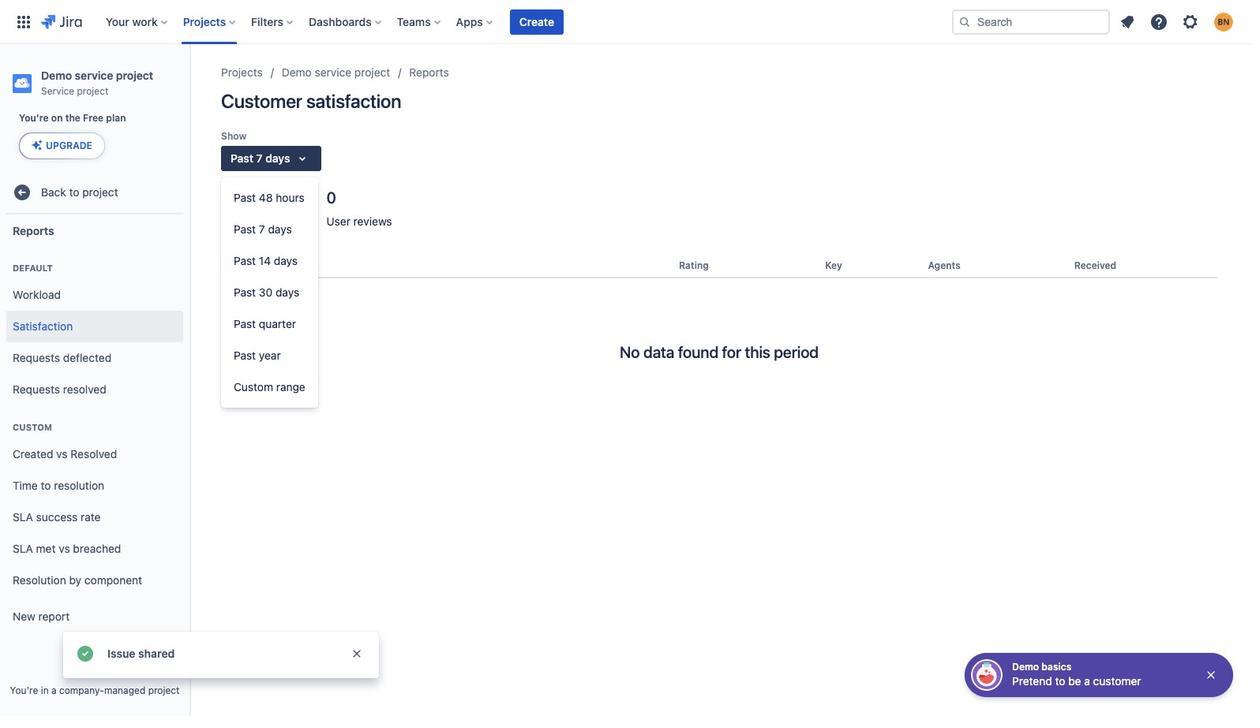 Task type: vqa. For each thing, say whether or not it's contained in the screenshot.
Show Dashboards Moved To Trash checkbox
no



Task type: locate. For each thing, give the bounding box(es) containing it.
past for past 14 days button
[[234, 254, 256, 268]]

you're
[[19, 112, 49, 124], [10, 685, 38, 697]]

0
[[326, 189, 336, 207]]

past 7 days up 14
[[234, 223, 292, 236]]

projects
[[183, 15, 226, 28], [221, 66, 263, 79]]

past inside past 7 days button
[[234, 223, 256, 236]]

1 vertical spatial 7
[[259, 223, 265, 236]]

2 sla from the top
[[13, 542, 33, 555]]

past 7 days inside button
[[234, 223, 292, 236]]

7 inside past 7 days button
[[259, 223, 265, 236]]

past
[[231, 152, 253, 165], [234, 191, 256, 204], [234, 223, 256, 236], [234, 254, 256, 268], [234, 286, 256, 299], [234, 317, 256, 331], [234, 349, 256, 362]]

met
[[36, 542, 56, 555]]

resolution by component
[[13, 574, 142, 587]]

1 vertical spatial to
[[41, 479, 51, 492]]

requests down requests deflected
[[13, 383, 60, 396]]

sla down time
[[13, 510, 33, 524]]

you're in a company-managed project
[[10, 685, 180, 697]]

filters button
[[246, 9, 299, 34]]

30
[[259, 286, 272, 299]]

0 vertical spatial you're
[[19, 112, 49, 124]]

past left 14
[[234, 254, 256, 268]]

sla success rate link
[[6, 502, 183, 534]]

project up satisfaction
[[354, 66, 390, 79]]

jira image
[[41, 12, 82, 31], [41, 12, 82, 31]]

1 vertical spatial vs
[[59, 542, 70, 555]]

1 vertical spatial reports
[[13, 224, 54, 237]]

past year button
[[221, 340, 318, 372]]

1 horizontal spatial a
[[1084, 675, 1090, 688]]

past inside button
[[234, 286, 256, 299]]

past 7 days for past 7 days dropdown button
[[231, 152, 290, 165]]

teams
[[397, 15, 431, 28]]

reports down teams popup button
[[409, 66, 449, 79]]

demo for demo service project service project
[[41, 69, 72, 82]]

a right be at right
[[1084, 675, 1090, 688]]

0 horizontal spatial to
[[41, 479, 51, 492]]

past inside past quarter button
[[234, 317, 256, 331]]

7
[[256, 152, 263, 165], [259, 223, 265, 236]]

received
[[1074, 260, 1117, 272]]

projects up customer
[[221, 66, 263, 79]]

by
[[69, 574, 81, 587]]

you're for you're on the free plan
[[19, 112, 49, 124]]

sla for sla success rate
[[13, 510, 33, 524]]

pretend
[[1012, 675, 1052, 688]]

1 vertical spatial custom
[[13, 422, 52, 433]]

custom inside custom group
[[13, 422, 52, 433]]

7 up 48 in the top of the page
[[256, 152, 263, 165]]

7 inside past 7 days dropdown button
[[256, 152, 263, 165]]

days right 14
[[274, 254, 298, 268]]

resolved
[[63, 383, 106, 396]]

be
[[1068, 675, 1081, 688]]

1 vertical spatial sla
[[13, 542, 33, 555]]

to right back
[[69, 185, 79, 199]]

rate
[[81, 510, 101, 524]]

past inside past 48 hours button
[[234, 191, 256, 204]]

demo inside demo service project link
[[282, 66, 312, 79]]

the
[[65, 112, 80, 124]]

time to resolution link
[[6, 471, 183, 502]]

2 vertical spatial to
[[1055, 675, 1065, 688]]

days for past 7 days button
[[268, 223, 292, 236]]

0 horizontal spatial demo
[[41, 69, 72, 82]]

company-
[[59, 685, 104, 697]]

0 vertical spatial projects
[[183, 15, 226, 28]]

service
[[315, 66, 351, 79], [75, 69, 113, 82]]

requests down 'satisfaction'
[[13, 351, 60, 364]]

service up free
[[75, 69, 113, 82]]

Search field
[[952, 9, 1110, 34]]

past 48 hours button
[[221, 182, 318, 214]]

days up past 48 hours
[[265, 152, 290, 165]]

banner
[[0, 0, 1252, 44]]

demo
[[282, 66, 312, 79], [41, 69, 72, 82], [1012, 662, 1039, 673]]

managed
[[104, 685, 145, 697]]

resolution
[[54, 479, 104, 492]]

projects inside dropdown button
[[183, 15, 226, 28]]

project for back to project
[[82, 185, 118, 199]]

comment
[[221, 260, 266, 272]]

to inside demo basics pretend to be a customer
[[1055, 675, 1065, 688]]

requests inside requests deflected link
[[13, 351, 60, 364]]

1 horizontal spatial reports
[[409, 66, 449, 79]]

rating
[[679, 260, 709, 272]]

you're left on
[[19, 112, 49, 124]]

found
[[678, 343, 718, 362]]

hours
[[276, 191, 305, 204]]

sla left met
[[13, 542, 33, 555]]

past 7 days button
[[221, 214, 318, 246]]

days right 30
[[275, 286, 299, 299]]

time to resolution
[[13, 479, 104, 492]]

projects right the work
[[183, 15, 226, 28]]

past down 0.0
[[234, 223, 256, 236]]

past left 48 in the top of the page
[[234, 191, 256, 204]]

past inside past 14 days button
[[234, 254, 256, 268]]

range
[[276, 381, 305, 394]]

0 horizontal spatial custom
[[13, 422, 52, 433]]

resolution by component link
[[6, 565, 183, 597]]

0 vertical spatial past 7 days
[[231, 152, 290, 165]]

service up satisfaction
[[315, 66, 351, 79]]

0 vertical spatial requests
[[13, 351, 60, 364]]

reports
[[409, 66, 449, 79], [13, 224, 54, 237]]

a right in
[[51, 685, 57, 697]]

1 horizontal spatial service
[[315, 66, 351, 79]]

to for back
[[69, 185, 79, 199]]

service inside demo service project service project
[[75, 69, 113, 82]]

to
[[69, 185, 79, 199], [41, 479, 51, 492], [1055, 675, 1065, 688]]

your work
[[106, 15, 158, 28]]

1 vertical spatial you're
[[10, 685, 38, 697]]

group
[[221, 178, 318, 408]]

to left be at right
[[1055, 675, 1065, 688]]

1 horizontal spatial demo
[[282, 66, 312, 79]]

custom group
[[6, 406, 183, 602]]

your profile and settings image
[[1214, 12, 1233, 31]]

demo inside demo basics pretend to be a customer
[[1012, 662, 1039, 673]]

reports up default
[[13, 224, 54, 237]]

you're left in
[[10, 685, 38, 697]]

past left year
[[234, 349, 256, 362]]

past for the past 30 days button
[[234, 286, 256, 299]]

past left 30
[[234, 286, 256, 299]]

past quarter
[[234, 317, 296, 331]]

48
[[259, 191, 273, 204]]

requests resolved
[[13, 383, 106, 396]]

demo basics pretend to be a customer
[[1012, 662, 1141, 688]]

satisfaction
[[306, 90, 401, 112]]

past 14 days
[[234, 254, 298, 268]]

past 7 days inside dropdown button
[[231, 152, 290, 165]]

demo up 'service'
[[41, 69, 72, 82]]

satisfaction
[[13, 319, 73, 333]]

past 7 days
[[231, 152, 290, 165], [234, 223, 292, 236]]

project for demo service project service project
[[116, 69, 153, 82]]

new report link
[[6, 602, 183, 633]]

0 horizontal spatial service
[[75, 69, 113, 82]]

show
[[221, 130, 246, 142]]

customer satisfaction
[[221, 90, 401, 112]]

requests inside requests resolved link
[[13, 383, 60, 396]]

plan
[[106, 112, 126, 124]]

past 7 days down show
[[231, 152, 290, 165]]

sla met vs breached
[[13, 542, 121, 555]]

0 vertical spatial vs
[[56, 447, 68, 461]]

issue
[[107, 647, 135, 661]]

service for demo service project service project
[[75, 69, 113, 82]]

demo service project
[[282, 66, 390, 79]]

notifications image
[[1118, 12, 1137, 31]]

0 vertical spatial sla
[[13, 510, 33, 524]]

vs right the created
[[56, 447, 68, 461]]

success image
[[76, 645, 95, 664]]

2 horizontal spatial to
[[1055, 675, 1065, 688]]

0 vertical spatial to
[[69, 185, 79, 199]]

days down past 48 hours button
[[268, 223, 292, 236]]

project
[[354, 66, 390, 79], [116, 69, 153, 82], [77, 85, 108, 97], [82, 185, 118, 199], [148, 685, 180, 697]]

project right back
[[82, 185, 118, 199]]

help image
[[1149, 12, 1168, 31]]

1 vertical spatial past 7 days
[[234, 223, 292, 236]]

1 sla from the top
[[13, 510, 33, 524]]

demo service project service project
[[41, 69, 153, 97]]

primary element
[[9, 0, 952, 44]]

past left "quarter"
[[234, 317, 256, 331]]

to inside group
[[41, 479, 51, 492]]

shared
[[138, 647, 175, 661]]

group containing past 48 hours
[[221, 178, 318, 408]]

1 horizontal spatial custom
[[234, 381, 273, 394]]

filters
[[251, 15, 283, 28]]

0 vertical spatial 7
[[256, 152, 263, 165]]

requests for requests resolved
[[13, 383, 60, 396]]

quarter
[[259, 317, 296, 331]]

past inside past year button
[[234, 349, 256, 362]]

back
[[41, 185, 66, 199]]

past inside past 7 days dropdown button
[[231, 152, 253, 165]]

0 vertical spatial custom
[[234, 381, 273, 394]]

0 vertical spatial reports
[[409, 66, 449, 79]]

requests deflected link
[[6, 343, 183, 374]]

custom down past year
[[234, 381, 273, 394]]

1 vertical spatial projects
[[221, 66, 263, 79]]

custom inside "custom range" button
[[234, 381, 273, 394]]

7 left rating
[[259, 223, 265, 236]]

new
[[13, 610, 35, 623]]

to right time
[[41, 479, 51, 492]]

basics
[[1042, 662, 1072, 673]]

banner containing your work
[[0, 0, 1252, 44]]

sla for sla met vs breached
[[13, 542, 33, 555]]

demo up pretend
[[1012, 662, 1039, 673]]

demo inside demo service project service project
[[41, 69, 72, 82]]

a
[[1084, 675, 1090, 688], [51, 685, 57, 697]]

1 requests from the top
[[13, 351, 60, 364]]

past down show
[[231, 152, 253, 165]]

past for past year button at the left
[[234, 349, 256, 362]]

new report
[[13, 610, 70, 623]]

1 vertical spatial requests
[[13, 383, 60, 396]]

2 requests from the top
[[13, 383, 60, 396]]

demo up customer satisfaction
[[282, 66, 312, 79]]

vs right met
[[59, 542, 70, 555]]

project up plan
[[116, 69, 153, 82]]

1 horizontal spatial to
[[69, 185, 79, 199]]

days inside dropdown button
[[265, 152, 290, 165]]

project down shared
[[148, 685, 180, 697]]

2 horizontal spatial demo
[[1012, 662, 1039, 673]]

custom up the created
[[13, 422, 52, 433]]

past year
[[234, 349, 281, 362]]

breached
[[73, 542, 121, 555]]

key
[[825, 260, 842, 272]]



Task type: describe. For each thing, give the bounding box(es) containing it.
0 horizontal spatial reports
[[13, 224, 54, 237]]

requests for requests deflected
[[13, 351, 60, 364]]

customer
[[221, 90, 302, 112]]

requests deflected
[[13, 351, 111, 364]]

past 7 days button
[[221, 146, 322, 171]]

past quarter button
[[221, 309, 318, 340]]

satisfaction link
[[6, 311, 183, 343]]

past 30 days
[[234, 286, 299, 299]]

default
[[13, 263, 53, 273]]

time
[[13, 479, 38, 492]]

projects for projects link
[[221, 66, 263, 79]]

no data found for this period
[[620, 343, 819, 362]]

past for past 7 days dropdown button
[[231, 152, 253, 165]]

past for past quarter button
[[234, 317, 256, 331]]

project for demo service project
[[354, 66, 390, 79]]

data
[[643, 343, 674, 362]]

requests resolved link
[[6, 374, 183, 406]]

resolution
[[13, 574, 66, 587]]

custom for custom range
[[234, 381, 273, 394]]

14
[[259, 254, 271, 268]]

past 7 days for past 7 days button
[[234, 223, 292, 236]]

a inside demo basics pretend to be a customer
[[1084, 675, 1090, 688]]

demo for demo basics pretend to be a customer
[[1012, 662, 1039, 673]]

dashboards
[[309, 15, 372, 28]]

created vs resolved link
[[6, 439, 183, 471]]

customer
[[1093, 675, 1141, 688]]

created vs resolved
[[13, 447, 117, 461]]

custom range
[[234, 381, 305, 394]]

back to project link
[[6, 177, 183, 208]]

appswitcher icon image
[[14, 12, 33, 31]]

success
[[36, 510, 78, 524]]

dismiss image
[[351, 648, 363, 661]]

teams button
[[392, 9, 447, 34]]

sla met vs breached link
[[6, 534, 183, 565]]

on
[[51, 112, 63, 124]]

issue shared
[[107, 647, 175, 661]]

created
[[13, 447, 53, 461]]

dashboards button
[[304, 9, 387, 34]]

projects button
[[178, 9, 242, 34]]

default group
[[6, 246, 183, 411]]

7 for past 7 days button
[[259, 223, 265, 236]]

average
[[221, 215, 262, 228]]

projects link
[[221, 63, 263, 82]]

0 horizontal spatial a
[[51, 685, 57, 697]]

project up free
[[77, 85, 108, 97]]

0 user reviews
[[326, 189, 392, 228]]

0.0
[[221, 189, 243, 207]]

days for past 7 days dropdown button
[[265, 152, 290, 165]]

7 for past 7 days dropdown button
[[256, 152, 263, 165]]

rating
[[265, 215, 295, 228]]

past 30 days button
[[221, 277, 318, 309]]

year
[[259, 349, 281, 362]]

no
[[620, 343, 640, 362]]

upgrade button
[[20, 133, 104, 159]]

workload link
[[6, 279, 183, 311]]

user
[[326, 215, 350, 228]]

search image
[[958, 15, 971, 28]]

in
[[41, 685, 49, 697]]

close image
[[1205, 669, 1217, 682]]

custom range button
[[221, 372, 318, 403]]

days for the past 30 days button
[[275, 286, 299, 299]]

reports link
[[409, 63, 449, 82]]

custom for custom
[[13, 422, 52, 433]]

work
[[132, 15, 158, 28]]

days for past 14 days button
[[274, 254, 298, 268]]

create
[[519, 15, 554, 28]]

agents
[[928, 260, 961, 272]]

past for past 48 hours button
[[234, 191, 256, 204]]

your work button
[[101, 9, 173, 34]]

sidebar navigation image
[[172, 63, 207, 95]]

sla success rate
[[13, 510, 101, 524]]

past 14 days button
[[221, 246, 318, 277]]

past for past 7 days button
[[234, 223, 256, 236]]

service for demo service project
[[315, 66, 351, 79]]

to for time
[[41, 479, 51, 492]]

your
[[106, 15, 129, 28]]

component
[[84, 574, 142, 587]]

service
[[41, 85, 74, 97]]

past 48 hours
[[234, 191, 305, 204]]

settings image
[[1181, 12, 1200, 31]]

you're for you're in a company-managed project
[[10, 685, 38, 697]]

period
[[774, 343, 819, 362]]

resolved
[[71, 447, 117, 461]]

you're on the free plan
[[19, 112, 126, 124]]

demo service project link
[[282, 63, 390, 82]]

projects for projects dropdown button
[[183, 15, 226, 28]]

apps button
[[451, 9, 499, 34]]

report
[[38, 610, 70, 623]]

for
[[722, 343, 741, 362]]

back to project
[[41, 185, 118, 199]]

demo for demo service project
[[282, 66, 312, 79]]

reviews
[[353, 215, 392, 228]]

apps
[[456, 15, 483, 28]]



